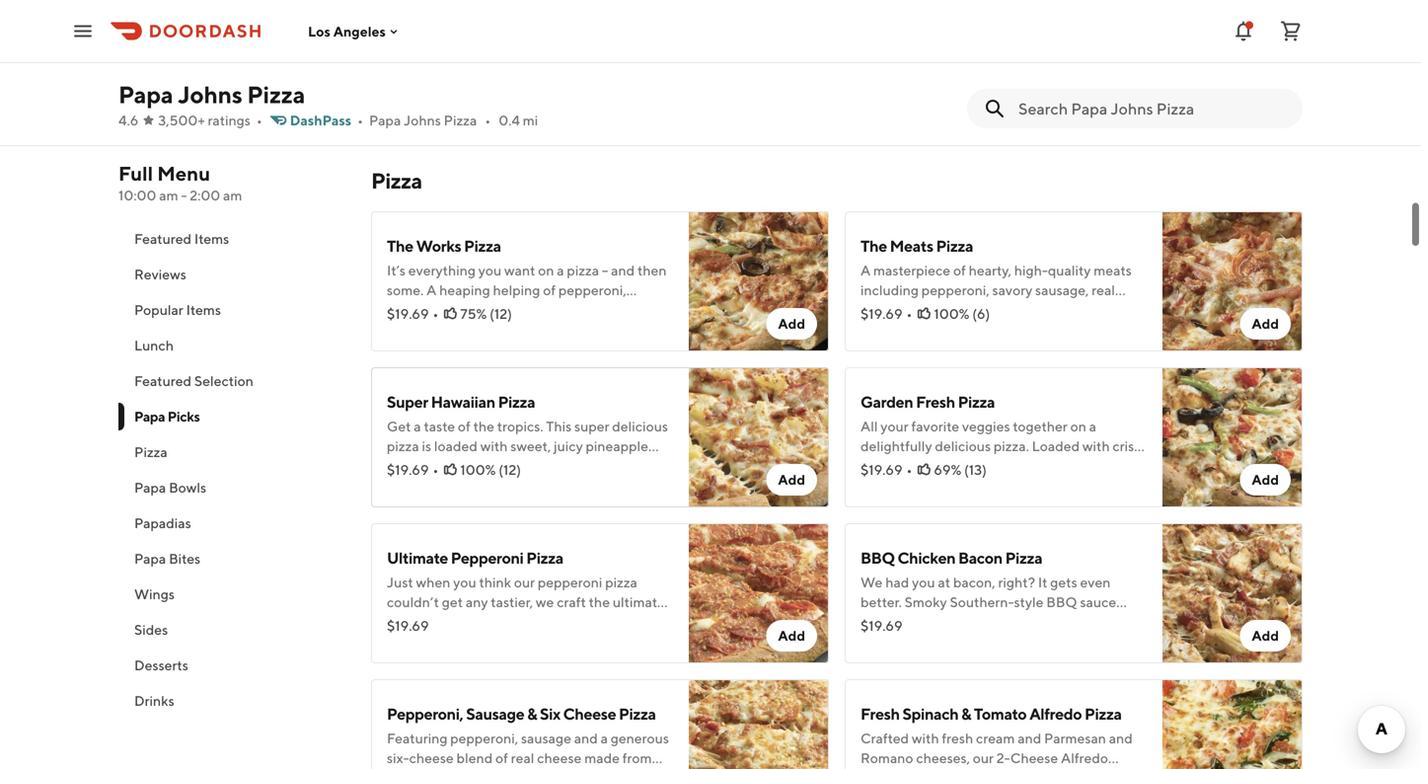 Task type: describe. For each thing, give the bounding box(es) containing it.
now
[[526, 57, 552, 73]]

hawaiian
[[431, 393, 496, 411]]

3,500+
[[158, 112, 205, 128]]

los angeles
[[308, 23, 386, 39]]

the works pizza
[[387, 236, 501, 255]]

pepperoni, sausage & six cheese pizza image
[[689, 679, 829, 769]]

$19.69 • for meats
[[861, 306, 913, 322]]

los angeles button
[[308, 23, 402, 39]]

chicken
[[898, 549, 956, 567]]

-
[[181, 187, 187, 203]]

stuffed
[[421, 11, 473, 30]]

filled
[[533, 96, 565, 113]]

featured for featured selection
[[134, 373, 192, 389]]

pizza down in at the left top of page
[[444, 112, 477, 128]]

super
[[387, 393, 428, 411]]

bbq chicken bacon pizza
[[861, 549, 1043, 567]]

3,500+ ratings •
[[158, 112, 262, 128]]

add button for ultimate pepperoni pizza
[[767, 620, 818, 652]]

works
[[416, 236, 461, 255]]

garden
[[861, 393, 914, 411]]

add for ultimate pepperoni pizza
[[779, 628, 806, 644]]

0 horizontal spatial fresh
[[861, 705, 900, 723]]

$19.69 for garden fresh pizza
[[861, 462, 903, 478]]

$19.69 • for works
[[387, 306, 439, 322]]

• right the dashpass
[[358, 112, 363, 128]]

100% (6)
[[935, 306, 991, 322]]

menu
[[157, 162, 210, 185]]

dashpass
[[290, 112, 352, 128]]

ancient
[[889, 37, 938, 53]]

0 vertical spatial fresh
[[916, 393, 956, 411]]

$19.69 for the meats pizza
[[861, 306, 903, 322]]

layered
[[927, 57, 974, 73]]

your up savory,
[[452, 77, 480, 93]]

your up indulge
[[387, 57, 415, 73]]

add button for super hawaiian pizza
[[767, 464, 818, 496]]

pizza right bacon
[[1006, 549, 1043, 567]]

bowls
[[169, 479, 207, 496]]

spinach
[[903, 705, 959, 723]]

lunch button
[[118, 328, 348, 363]]

add button for garden fresh pizza
[[1241, 464, 1292, 496]]

even
[[555, 57, 586, 73]]

items for popular items
[[186, 302, 221, 318]]

pizza up (13)
[[958, 393, 996, 411]]

in
[[438, 77, 450, 93]]

desserts button
[[118, 648, 348, 683]]

papa bowls
[[134, 479, 207, 496]]

selection
[[194, 373, 254, 389]]

bacon
[[959, 549, 1003, 567]]

the meats pizza image
[[1163, 211, 1303, 352]]

tomato
[[975, 705, 1027, 723]]

bbq
[[861, 549, 895, 567]]

drinks button
[[118, 683, 348, 719]]

los
[[308, 23, 331, 39]]

• left 75% on the top of the page
[[433, 306, 439, 322]]

$19.69 for the works pizza
[[387, 306, 429, 322]]

papa bites button
[[118, 541, 348, 577]]

• left 0.4
[[485, 112, 491, 128]]

wings
[[134, 586, 175, 602]]

papadias
[[134, 515, 191, 531]]

real
[[861, 77, 885, 93]]

papa for papa picks
[[134, 408, 165, 425]]

reviews button
[[118, 257, 348, 292]]

1 vertical spatial favorite
[[483, 77, 531, 93]]

lunch
[[134, 337, 174, 354]]

pizza inside our ancient grains gluten-free crust is thin, crispy and layered with signature pizza sauce, real cheese made from mozzarella, and your favorite toppings.
[[1068, 57, 1100, 73]]

full menu 10:00 am - 2:00 am
[[118, 162, 242, 203]]

pepperoni
[[451, 549, 524, 567]]

pillowy,
[[387, 96, 434, 113]]

savory,
[[437, 96, 480, 113]]

popular items
[[134, 302, 221, 318]]

our ancient grains gluten-free crust is thin, crispy and layered with signature pizza sauce, real cheese made from mozzarella, and your favorite toppings.
[[861, 37, 1144, 113]]

ratings
[[208, 112, 251, 128]]

featured for featured items
[[134, 231, 192, 247]]

0 vertical spatial favorite
[[469, 37, 517, 53]]

papa johns pizza • 0.4 mi
[[369, 112, 538, 128]]

sausage
[[466, 705, 525, 723]]

pizza inside epic stuffed crust pizza choose your favorite toppings and cheese up your crust. epicness is now even easier. indulge in your favorite pizza paired with a pillowy, savory, cheese-filled crust.
[[534, 77, 566, 93]]

100% for meats
[[935, 306, 970, 322]]

cheese inside epic stuffed crust pizza choose your favorite toppings and cheese up your crust. epicness is now even easier. indulge in your favorite pizza paired with a pillowy, savory, cheese-filled crust.
[[604, 37, 649, 53]]

indulge
[[387, 77, 435, 93]]

10:00
[[118, 187, 156, 203]]

crispy
[[861, 57, 898, 73]]

papa johns pizza
[[118, 80, 305, 109]]

wings button
[[118, 577, 348, 612]]

sides
[[134, 622, 168, 638]]

favorite inside our ancient grains gluten-free crust is thin, crispy and layered with signature pizza sauce, real cheese made from mozzarella, and your favorite toppings.
[[861, 96, 909, 113]]

paired
[[569, 77, 609, 93]]

epicness
[[455, 57, 511, 73]]

garden fresh pizza
[[861, 393, 996, 411]]

(13)
[[965, 462, 987, 478]]

featured selection button
[[118, 363, 348, 399]]

sauce,
[[1103, 57, 1143, 73]]

epic stuffed crust pizza choose your favorite toppings and cheese up your crust. epicness is now even easier. indulge in your favorite pizza paired with a pillowy, savory, cheese-filled crust.
[[387, 11, 668, 113]]

add for super hawaiian pizza
[[779, 472, 806, 488]]

pizza button
[[118, 434, 348, 470]]

dashpass •
[[290, 112, 363, 128]]

cheese-
[[482, 96, 533, 113]]

papa bites
[[134, 551, 201, 567]]

and inside epic stuffed crust pizza choose your favorite toppings and cheese up your crust. epicness is now even easier. indulge in your favorite pizza paired with a pillowy, savory, cheese-filled crust.
[[578, 37, 601, 53]]

add for bbq chicken bacon pizza
[[1253, 628, 1280, 644]]

pizza right pepperoni
[[527, 549, 564, 567]]

pizza right cheese
[[619, 705, 656, 723]]

super hawaiian pizza
[[387, 393, 535, 411]]

is inside epic stuffed crust pizza choose your favorite toppings and cheese up your crust. epicness is now even easier. indulge in your favorite pizza paired with a pillowy, savory, cheese-filled crust.
[[514, 57, 523, 73]]

• left 100% (12)
[[433, 462, 439, 478]]

$19.69 down bbq
[[861, 618, 903, 634]]

with inside our ancient grains gluten-free crust is thin, crispy and layered with signature pizza sauce, real cheese made from mozzarella, and your favorite toppings.
[[977, 57, 1004, 73]]

six
[[540, 705, 561, 723]]

signature
[[1007, 57, 1065, 73]]

easier.
[[589, 57, 628, 73]]

notification bell image
[[1232, 19, 1256, 43]]

toppings.
[[912, 96, 970, 113]]

the for the works pizza
[[387, 236, 414, 255]]

bbq chicken bacon pizza image
[[1163, 523, 1303, 664]]

super hawaiian pizza image
[[689, 367, 829, 508]]

made
[[935, 77, 970, 93]]

pepperoni, sausage & six cheese pizza
[[387, 705, 656, 723]]

the works pizza image
[[689, 211, 829, 352]]



Task type: locate. For each thing, give the bounding box(es) containing it.
pizza up toppings at the left of page
[[518, 11, 555, 30]]

add button for the meats pizza
[[1241, 308, 1292, 340]]

(12) for the works pizza
[[490, 306, 512, 322]]

& left tomato
[[962, 705, 972, 723]]

with inside epic stuffed crust pizza choose your favorite toppings and cheese up your crust. epicness is now even easier. indulge in your favorite pizza paired with a pillowy, savory, cheese-filled crust.
[[612, 77, 639, 93]]

crust. up in at the left top of page
[[418, 57, 452, 73]]

4.6
[[118, 112, 139, 128]]

free
[[1034, 37, 1063, 53]]

and
[[578, 37, 601, 53], [901, 57, 924, 73], [1078, 77, 1102, 93]]

1 vertical spatial (12)
[[499, 462, 521, 478]]

0.4
[[499, 112, 520, 128]]

angeles
[[334, 23, 386, 39]]

0 horizontal spatial johns
[[178, 80, 243, 109]]

0 vertical spatial johns
[[178, 80, 243, 109]]

& for spinach
[[962, 705, 972, 723]]

pizza down the pillowy,
[[371, 168, 422, 194]]

0 vertical spatial featured
[[134, 231, 192, 247]]

1 horizontal spatial crust
[[1066, 37, 1101, 53]]

75%
[[461, 306, 487, 322]]

the meats pizza
[[861, 236, 974, 255]]

featured items button
[[118, 221, 348, 257]]

and down ancient
[[901, 57, 924, 73]]

garden fresh pizza image
[[1163, 367, 1303, 508]]

pizza left sauce,
[[1068, 57, 1100, 73]]

1 vertical spatial crust
[[1066, 37, 1101, 53]]

$19.69 • for hawaiian
[[387, 462, 439, 478]]

your down stuffed
[[438, 37, 466, 53]]

full
[[118, 162, 153, 185]]

add
[[779, 315, 806, 332], [1253, 315, 1280, 332], [779, 472, 806, 488], [1253, 472, 1280, 488], [779, 628, 806, 644], [1253, 628, 1280, 644]]

69%
[[935, 462, 962, 478]]

crust.
[[418, 57, 452, 73], [567, 96, 602, 113]]

cheese
[[604, 37, 649, 53], [887, 77, 932, 93]]

1 horizontal spatial johns
[[404, 112, 441, 128]]

items
[[194, 231, 229, 247], [186, 302, 221, 318]]

0 horizontal spatial crust
[[476, 11, 515, 30]]

our
[[861, 37, 886, 53]]

crust up epicness
[[476, 11, 515, 30]]

pizza right works on the left of page
[[464, 236, 501, 255]]

bites
[[169, 551, 201, 567]]

0 horizontal spatial am
[[159, 187, 178, 203]]

up
[[652, 37, 668, 53]]

papa left picks
[[134, 408, 165, 425]]

fresh spinach & tomato alfredo pizza image
[[1163, 679, 1303, 769]]

1 vertical spatial items
[[186, 302, 221, 318]]

crust inside our ancient grains gluten-free crust is thin, crispy and layered with signature pizza sauce, real cheese made from mozzarella, and your favorite toppings.
[[1066, 37, 1101, 53]]

pizza
[[518, 11, 555, 30], [247, 80, 305, 109], [444, 112, 477, 128], [371, 168, 422, 194], [464, 236, 501, 255], [937, 236, 974, 255], [498, 393, 535, 411], [958, 393, 996, 411], [134, 444, 168, 460], [527, 549, 564, 567], [1006, 549, 1043, 567], [619, 705, 656, 723], [1085, 705, 1122, 723]]

is
[[1103, 37, 1113, 53], [514, 57, 523, 73]]

2 am from the left
[[223, 187, 242, 203]]

1 horizontal spatial 100%
[[935, 306, 970, 322]]

1 vertical spatial crust.
[[567, 96, 602, 113]]

cheese inside our ancient grains gluten-free crust is thin, crispy and layered with signature pizza sauce, real cheese made from mozzarella, and your favorite toppings.
[[887, 77, 932, 93]]

&
[[527, 705, 537, 723], [962, 705, 972, 723]]

1 am from the left
[[159, 187, 178, 203]]

add for garden fresh pizza
[[1253, 472, 1280, 488]]

papa left bowls
[[134, 479, 166, 496]]

items inside popular items button
[[186, 302, 221, 318]]

$19.69 left 69%
[[861, 462, 903, 478]]

Item Search search field
[[1019, 98, 1288, 119]]

is left thin,
[[1103, 37, 1113, 53]]

•
[[257, 112, 262, 128], [358, 112, 363, 128], [485, 112, 491, 128], [433, 306, 439, 322], [907, 306, 913, 322], [433, 462, 439, 478], [907, 462, 913, 478]]

papa down indulge
[[369, 112, 401, 128]]

ultimate
[[387, 549, 448, 567]]

cheese
[[563, 705, 616, 723]]

is left now
[[514, 57, 523, 73]]

with left a
[[612, 77, 639, 93]]

0 horizontal spatial the
[[387, 236, 414, 255]]

featured up papa picks
[[134, 373, 192, 389]]

cheese down crispy
[[887, 77, 932, 93]]

crust. down paired on the left top of the page
[[567, 96, 602, 113]]

(12) right 75% on the top of the page
[[490, 306, 512, 322]]

add button for the works pizza
[[767, 308, 818, 340]]

mi
[[523, 112, 538, 128]]

pizza inside button
[[134, 444, 168, 460]]

1 featured from the top
[[134, 231, 192, 247]]

0 horizontal spatial crust.
[[418, 57, 452, 73]]

1 vertical spatial pizza
[[534, 77, 566, 93]]

am right 2:00
[[223, 187, 242, 203]]

0 horizontal spatial is
[[514, 57, 523, 73]]

pizza up the dashpass
[[247, 80, 305, 109]]

favorite up epicness
[[469, 37, 517, 53]]

choose
[[387, 37, 436, 53]]

featured up reviews
[[134, 231, 192, 247]]

the for the meats pizza
[[861, 236, 888, 255]]

favorite
[[469, 37, 517, 53], [483, 77, 531, 93], [861, 96, 909, 113]]

0 vertical spatial pizza
[[1068, 57, 1100, 73]]

0 vertical spatial 100%
[[935, 306, 970, 322]]

$19.69 • down super
[[387, 462, 439, 478]]

0 vertical spatial cheese
[[604, 37, 649, 53]]

favorite down real
[[861, 96, 909, 113]]

69% (13)
[[935, 462, 987, 478]]

0 horizontal spatial cheese
[[604, 37, 649, 53]]

ultimate pepperoni pizza image
[[689, 523, 829, 664]]

featured inside "button"
[[134, 231, 192, 247]]

1 horizontal spatial with
[[977, 57, 1004, 73]]

the
[[387, 236, 414, 255], [861, 236, 888, 255]]

100% left (6)
[[935, 306, 970, 322]]

papa inside button
[[134, 479, 166, 496]]

papa for papa bites
[[134, 551, 166, 567]]

am left "-"
[[159, 187, 178, 203]]

featured selection
[[134, 373, 254, 389]]

thin,
[[1115, 37, 1144, 53]]

(12) for super hawaiian pizza
[[499, 462, 521, 478]]

• right ratings
[[257, 112, 262, 128]]

add for the works pizza
[[779, 315, 806, 332]]

papadias button
[[118, 506, 348, 541]]

1 horizontal spatial and
[[901, 57, 924, 73]]

fresh spinach & tomato alfredo pizza
[[861, 705, 1122, 723]]

epic
[[387, 11, 418, 30]]

$19.69 down super
[[387, 462, 429, 478]]

0 vertical spatial crust.
[[418, 57, 452, 73]]

add for the meats pizza
[[1253, 315, 1280, 332]]

pepperoni,
[[387, 705, 463, 723]]

a
[[642, 77, 649, 93]]

pizza right meats
[[937, 236, 974, 255]]

featured inside button
[[134, 373, 192, 389]]

johns up 3,500+ ratings •
[[178, 80, 243, 109]]

papa for papa bowls
[[134, 479, 166, 496]]

popular items button
[[118, 292, 348, 328]]

featured items
[[134, 231, 229, 247]]

grains
[[941, 37, 982, 53]]

papa inside 'button'
[[134, 551, 166, 567]]

add button for bbq chicken bacon pizza
[[1241, 620, 1292, 652]]

1 horizontal spatial the
[[861, 236, 888, 255]]

pizza down papa picks
[[134, 444, 168, 460]]

$19.69 down ultimate
[[387, 618, 429, 634]]

2:00
[[190, 187, 220, 203]]

crust inside epic stuffed crust pizza choose your favorite toppings and cheese up your crust. epicness is now even easier. indulge in your favorite pizza paired with a pillowy, savory, cheese-filled crust.
[[476, 11, 515, 30]]

sides button
[[118, 612, 348, 648]]

crust right free
[[1066, 37, 1101, 53]]

0 horizontal spatial pizza
[[534, 77, 566, 93]]

2 horizontal spatial and
[[1078, 77, 1102, 93]]

popular
[[134, 302, 183, 318]]

$19.69 down meats
[[861, 306, 903, 322]]

and right mozzarella,
[[1078, 77, 1102, 93]]

2 & from the left
[[962, 705, 972, 723]]

0 vertical spatial and
[[578, 37, 601, 53]]

1 vertical spatial featured
[[134, 373, 192, 389]]

1 horizontal spatial crust.
[[567, 96, 602, 113]]

crust
[[476, 11, 515, 30], [1066, 37, 1101, 53]]

from
[[973, 77, 1002, 93]]

1 horizontal spatial cheese
[[887, 77, 932, 93]]

(6)
[[973, 306, 991, 322]]

items up reviews button
[[194, 231, 229, 247]]

$19.69 left 75% on the top of the page
[[387, 306, 429, 322]]

1 vertical spatial 100%
[[461, 462, 496, 478]]

1 horizontal spatial is
[[1103, 37, 1113, 53]]

papa for papa johns pizza • 0.4 mi
[[369, 112, 401, 128]]

pizza inside epic stuffed crust pizza choose your favorite toppings and cheese up your crust. epicness is now even easier. indulge in your favorite pizza paired with a pillowy, savory, cheese-filled crust.
[[518, 11, 555, 30]]

cheese up the easier.
[[604, 37, 649, 53]]

2 the from the left
[[861, 236, 888, 255]]

2 vertical spatial favorite
[[861, 96, 909, 113]]

1 horizontal spatial am
[[223, 187, 242, 203]]

1 the from the left
[[387, 236, 414, 255]]

your
[[438, 37, 466, 53], [387, 57, 415, 73], [452, 77, 480, 93], [1105, 77, 1133, 93]]

papa for papa johns pizza
[[118, 80, 173, 109]]

0 vertical spatial crust
[[476, 11, 515, 30]]

papa left bites
[[134, 551, 166, 567]]

2 vertical spatial and
[[1078, 77, 1102, 93]]

• left "100% (6)"
[[907, 306, 913, 322]]

0 horizontal spatial with
[[612, 77, 639, 93]]

$19.69 • down meats
[[861, 306, 913, 322]]

items right popular
[[186, 302, 221, 318]]

& for sausage
[[527, 705, 537, 723]]

papa picks
[[134, 408, 200, 425]]

and up the easier.
[[578, 37, 601, 53]]

toppings
[[520, 37, 575, 53]]

1 vertical spatial cheese
[[887, 77, 932, 93]]

1 vertical spatial and
[[901, 57, 924, 73]]

1 vertical spatial is
[[514, 57, 523, 73]]

0 vertical spatial (12)
[[490, 306, 512, 322]]

1 horizontal spatial fresh
[[916, 393, 956, 411]]

your inside our ancient grains gluten-free crust is thin, crispy and layered with signature pizza sauce, real cheese made from mozzarella, and your favorite toppings.
[[1105, 77, 1133, 93]]

0 horizontal spatial 100%
[[461, 462, 496, 478]]

papa up 4.6
[[118, 80, 173, 109]]

(12) down super hawaiian pizza
[[499, 462, 521, 478]]

desserts
[[134, 657, 188, 673]]

the left works on the left of page
[[387, 236, 414, 255]]

$19.69 • left 69%
[[861, 462, 913, 478]]

pizza up filled
[[534, 77, 566, 93]]

100% down hawaiian
[[461, 462, 496, 478]]

fresh
[[916, 393, 956, 411], [861, 705, 900, 723]]

open menu image
[[71, 19, 95, 43]]

items for featured items
[[194, 231, 229, 247]]

papa bowls button
[[118, 470, 348, 506]]

1 vertical spatial johns
[[404, 112, 441, 128]]

0 items, open order cart image
[[1280, 19, 1303, 43]]

$19.69 for super hawaiian pizza
[[387, 462, 429, 478]]

100% for hawaiian
[[461, 462, 496, 478]]

$19.69 • for fresh
[[861, 462, 913, 478]]

epic stuffed crust pizza image
[[689, 0, 829, 126]]

0 vertical spatial is
[[1103, 37, 1113, 53]]

items inside featured items "button"
[[194, 231, 229, 247]]

0 horizontal spatial and
[[578, 37, 601, 53]]

alfredo
[[1030, 705, 1082, 723]]

1 vertical spatial with
[[612, 77, 639, 93]]

am
[[159, 187, 178, 203], [223, 187, 242, 203]]

create your own gluten-free crust image
[[1163, 0, 1303, 126]]

$19.69 • left 75% on the top of the page
[[387, 306, 439, 322]]

pizza right hawaiian
[[498, 393, 535, 411]]

johns down indulge
[[404, 112, 441, 128]]

papa
[[118, 80, 173, 109], [369, 112, 401, 128], [134, 408, 165, 425], [134, 479, 166, 496], [134, 551, 166, 567]]

johns for papa johns pizza
[[178, 80, 243, 109]]

2 featured from the top
[[134, 373, 192, 389]]

johns for papa johns pizza • 0.4 mi
[[404, 112, 441, 128]]

pizza
[[1068, 57, 1100, 73], [534, 77, 566, 93]]

0 vertical spatial items
[[194, 231, 229, 247]]

1 horizontal spatial &
[[962, 705, 972, 723]]

is inside our ancient grains gluten-free crust is thin, crispy and layered with signature pizza sauce, real cheese made from mozzarella, and your favorite toppings.
[[1103, 37, 1113, 53]]

with
[[977, 57, 1004, 73], [612, 77, 639, 93]]

1 vertical spatial fresh
[[861, 705, 900, 723]]

& left six
[[527, 705, 537, 723]]

your down sauce,
[[1105, 77, 1133, 93]]

fresh right garden
[[916, 393, 956, 411]]

1 & from the left
[[527, 705, 537, 723]]

fresh left spinach at the right
[[861, 705, 900, 723]]

0 vertical spatial with
[[977, 57, 1004, 73]]

drinks
[[134, 693, 174, 709]]

favorite up cheese-
[[483, 77, 531, 93]]

with up from
[[977, 57, 1004, 73]]

meats
[[890, 236, 934, 255]]

pizza right 'alfredo' in the right of the page
[[1085, 705, 1122, 723]]

johns
[[178, 80, 243, 109], [404, 112, 441, 128]]

0 horizontal spatial &
[[527, 705, 537, 723]]

• left 69%
[[907, 462, 913, 478]]

the left meats
[[861, 236, 888, 255]]

1 horizontal spatial pizza
[[1068, 57, 1100, 73]]



Task type: vqa. For each thing, say whether or not it's contained in the screenshot.
top "to"
no



